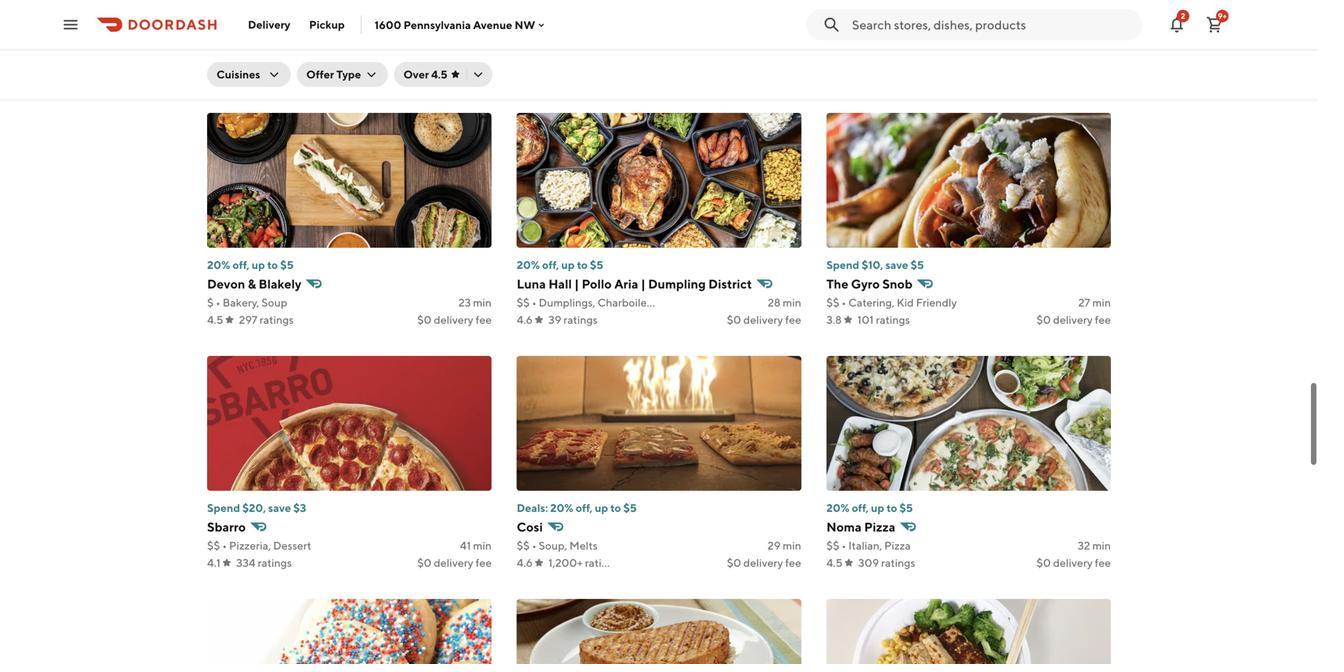 Task type: locate. For each thing, give the bounding box(es) containing it.
| right aria
[[641, 277, 646, 292]]

• down sbarro
[[222, 540, 227, 553]]

up up the takorean
[[871, 15, 885, 28]]

$0 for cosi
[[727, 557, 741, 570]]

1 horizontal spatial spend
[[827, 259, 860, 272]]

fee right 'nw'
[[577, 15, 593, 28]]

20% up the takorean
[[827, 15, 850, 28]]

$0 for the gyro snob
[[1037, 314, 1051, 326]]

min right 29
[[783, 540, 802, 553]]

$$ down "noma"
[[827, 540, 840, 553]]

• down luna
[[532, 296, 537, 309]]

4.1
[[207, 557, 221, 570]]

fee for noma pizza
[[1095, 557, 1111, 570]]

min
[[473, 53, 492, 66], [473, 296, 492, 309], [783, 296, 802, 309], [1093, 296, 1111, 309], [473, 540, 492, 553], [783, 540, 802, 553], [1093, 540, 1111, 553]]

1 vertical spatial spend
[[207, 502, 240, 515]]

0 vertical spatial 4.5
[[431, 68, 448, 81]]

20% off, up to $5
[[207, 15, 294, 28], [827, 15, 913, 28], [207, 259, 294, 272], [517, 259, 603, 272], [827, 502, 913, 515]]

20% off, up to $5 for luna
[[517, 259, 603, 272]]

off, up hall
[[542, 259, 559, 272]]

belgian,
[[229, 53, 270, 66]]

1600
[[375, 18, 401, 31]]

$$ for noma pizza
[[827, 540, 840, 553]]

min right 41
[[473, 540, 492, 553]]

20% off, up to $5 up '&'
[[207, 259, 294, 272]]

ratings right the 309
[[881, 557, 916, 570]]

delivery down 29
[[744, 557, 783, 570]]

4.5 for noma pizza
[[827, 557, 843, 570]]

20% up "noma"
[[827, 502, 850, 515]]

offer type button
[[297, 62, 388, 87]]

1 horizontal spatial save
[[886, 259, 909, 272]]

1 vertical spatial pizza
[[885, 540, 911, 553]]

ratings
[[265, 70, 299, 83], [260, 314, 294, 326], [564, 314, 598, 326], [876, 314, 910, 326], [258, 557, 292, 570], [585, 557, 619, 570], [881, 557, 916, 570]]

offer type
[[306, 68, 361, 81]]

$0 delivery fee down 29
[[727, 557, 802, 570]]

ratings down melts
[[585, 557, 619, 570]]

delivery down 23
[[434, 314, 474, 326]]

chicken
[[656, 296, 698, 309]]

$$ up 4.1
[[207, 540, 220, 553]]

1 vertical spatial 4.5
[[207, 314, 223, 326]]

•
[[222, 53, 227, 66], [216, 296, 220, 309], [532, 296, 537, 309], [842, 296, 846, 309], [222, 540, 227, 553], [532, 540, 537, 553], [842, 540, 846, 553]]

save up snob
[[886, 259, 909, 272]]

$$
[[207, 53, 220, 66], [517, 296, 530, 309], [827, 296, 840, 309], [207, 540, 220, 553], [517, 540, 530, 553], [827, 540, 840, 553]]

catering,
[[849, 296, 895, 309]]

$0 delivery fee
[[517, 15, 593, 28], [417, 70, 492, 83], [417, 314, 492, 326], [727, 314, 802, 326], [1037, 314, 1111, 326], [417, 557, 492, 570], [727, 557, 802, 570], [1037, 557, 1111, 570]]

4.5 down the $
[[207, 314, 223, 326]]

$5
[[280, 15, 294, 28], [900, 15, 913, 28], [280, 259, 294, 272], [590, 259, 603, 272], [911, 259, 924, 272], [624, 502, 637, 515], [900, 502, 913, 515]]

&
[[248, 277, 256, 292]]

up for noma pizza
[[871, 502, 885, 515]]

101
[[858, 314, 874, 326]]

fee for devon & blakely
[[476, 314, 492, 326]]

$0 delivery fee for luna hall | pollo aria | dumpling district
[[727, 314, 802, 326]]

fee down 23 min
[[476, 314, 492, 326]]

fee
[[577, 15, 593, 28], [476, 70, 492, 83], [476, 314, 492, 326], [786, 314, 802, 326], [1095, 314, 1111, 326], [476, 557, 492, 570], [786, 557, 802, 570], [1095, 557, 1111, 570]]

delivery down 28
[[744, 314, 783, 326]]

1 horizontal spatial |
[[641, 277, 646, 292]]

ratings down cafes
[[265, 70, 299, 83]]

dumpling
[[648, 277, 706, 292]]

fee down 29 min
[[786, 557, 802, 570]]

20% up devon
[[207, 259, 230, 272]]

$$ up cuisines
[[207, 53, 220, 66]]

delivery down 41
[[434, 557, 474, 570]]

spend for the gyro snob
[[827, 259, 860, 272]]

• for cosi
[[532, 540, 537, 553]]

$$ up 3.8
[[827, 296, 840, 309]]

spend
[[827, 259, 860, 272], [207, 502, 240, 515]]

to for luna hall | pollo aria | dumpling district
[[577, 259, 588, 272]]

$0 delivery fee down 27
[[1037, 314, 1111, 326]]

delivery right avenue
[[534, 15, 574, 28]]

avenue
[[473, 18, 512, 31]]

notification bell image
[[1168, 15, 1187, 34]]

20% up luna
[[517, 259, 540, 272]]

$0 delivery fee down the 32
[[1037, 557, 1111, 570]]

• down the the
[[842, 296, 846, 309]]

2 | from the left
[[641, 277, 646, 292]]

4.5 right over
[[431, 68, 448, 81]]

$0 delivery fee down 26
[[417, 70, 492, 83]]

ratings down $$ • pizzeria, dessert
[[258, 557, 292, 570]]

$$ down luna
[[517, 296, 530, 309]]

pizza up $$ • italian, pizza
[[864, 520, 896, 535]]

309
[[859, 557, 879, 570]]

2 vertical spatial 4.6
[[517, 557, 533, 570]]

delivery
[[534, 15, 574, 28], [434, 70, 474, 83], [434, 314, 474, 326], [744, 314, 783, 326], [1053, 314, 1093, 326], [434, 557, 474, 570], [744, 557, 783, 570], [1053, 557, 1093, 570]]

| right hall
[[575, 277, 579, 292]]

devon & blakely
[[207, 277, 302, 292]]

$$ for cosi
[[517, 540, 530, 553]]

• for sbarro
[[222, 540, 227, 553]]

ratings down dumplings,
[[564, 314, 598, 326]]

$0 delivery fee down 28
[[727, 314, 802, 326]]

ratings down soup
[[260, 314, 294, 326]]

20% off, up to $5 up hall
[[517, 259, 603, 272]]

noma pizza
[[827, 520, 896, 535]]

ratings for sbarro
[[258, 557, 292, 570]]

charboiled
[[598, 296, 654, 309]]

over 4.5
[[404, 68, 448, 81]]

up up the noma pizza
[[871, 502, 885, 515]]

pickup
[[309, 18, 345, 31]]

over
[[404, 68, 429, 81]]

$0 for luna hall | pollo aria | dumpling district
[[727, 314, 741, 326]]

• down "noma"
[[842, 540, 846, 553]]

pizza up 309 ratings
[[885, 540, 911, 553]]

1,200+
[[549, 557, 583, 570]]

$0 delivery fee link
[[517, 14, 802, 88]]

1 items, open order cart image
[[1205, 15, 1224, 34]]

melts
[[570, 540, 598, 553]]

27 min
[[1079, 296, 1111, 309]]

27
[[1079, 296, 1091, 309]]

$$ down cosi at the bottom left
[[517, 540, 530, 553]]

2 horizontal spatial 4.5
[[827, 557, 843, 570]]

nw
[[515, 18, 535, 31]]

$0 delivery fee down 41
[[417, 557, 492, 570]]

4.6 left 710+
[[207, 70, 223, 83]]

$$ for luna hall | pollo aria | dumpling district
[[517, 296, 530, 309]]

$$ • pizzeria, dessert
[[207, 540, 311, 553]]

to
[[267, 15, 278, 28], [887, 15, 898, 28], [267, 259, 278, 272], [577, 259, 588, 272], [611, 502, 621, 515], [887, 502, 898, 515]]

$ • bakery, soup
[[207, 296, 287, 309]]

up up hall
[[561, 259, 575, 272]]

fee down 26 min
[[476, 70, 492, 83]]

$0 delivery fee for the gyro snob
[[1037, 314, 1111, 326]]

fee down 28 min
[[786, 314, 802, 326]]

up
[[252, 15, 265, 28], [871, 15, 885, 28], [252, 259, 265, 272], [561, 259, 575, 272], [595, 502, 608, 515], [871, 502, 885, 515]]

1 vertical spatial 4.6
[[517, 314, 533, 326]]

20% off, up to $5 up belgian,
[[207, 15, 294, 28]]

deals: 20% off, up to $5
[[517, 502, 637, 515]]

up up melts
[[595, 502, 608, 515]]

4.6 down cosi at the bottom left
[[517, 557, 533, 570]]

4.5
[[431, 68, 448, 81], [207, 314, 223, 326], [827, 557, 843, 570]]

1600 pennsylvania avenue nw button
[[375, 18, 548, 31]]

up up devon & blakely
[[252, 259, 265, 272]]

2 vertical spatial 4.5
[[827, 557, 843, 570]]

28
[[768, 296, 781, 309]]

0 horizontal spatial |
[[575, 277, 579, 292]]

delivery down 27
[[1053, 314, 1093, 326]]

$0
[[517, 15, 531, 28], [417, 70, 432, 83], [417, 314, 432, 326], [727, 314, 741, 326], [1037, 314, 1051, 326], [417, 557, 432, 570], [727, 557, 741, 570], [1037, 557, 1051, 570]]

• for devon & blakely
[[216, 296, 220, 309]]

• left soup, on the bottom left of the page
[[532, 540, 537, 553]]

$0 delivery fee down 23
[[417, 314, 492, 326]]

min right 27
[[1093, 296, 1111, 309]]

fee for sbarro
[[476, 557, 492, 570]]

fee down 32 min on the bottom of the page
[[1095, 557, 1111, 570]]

off, up the takorean
[[852, 15, 869, 28]]

0 vertical spatial spend
[[827, 259, 860, 272]]

710+
[[239, 70, 262, 83]]

0 horizontal spatial spend
[[207, 502, 240, 515]]

spend up sbarro
[[207, 502, 240, 515]]

1 vertical spatial save
[[268, 502, 291, 515]]

39
[[549, 314, 562, 326]]

soup
[[262, 296, 287, 309]]

dumplings,
[[539, 296, 595, 309]]

off, up the noma pizza
[[852, 502, 869, 515]]

delivery down 26
[[434, 70, 474, 83]]

the gyro snob
[[827, 277, 913, 292]]

min right 23
[[473, 296, 492, 309]]

delivery for devon & blakely
[[434, 314, 474, 326]]

ratings for cosi
[[585, 557, 619, 570]]

min right the 32
[[1093, 540, 1111, 553]]

4.6 left 39
[[517, 314, 533, 326]]

20% for takorean
[[827, 15, 850, 28]]

0 horizontal spatial 4.5
[[207, 314, 223, 326]]

delivery for cosi
[[744, 557, 783, 570]]

0 horizontal spatial save
[[268, 502, 291, 515]]

off, for noma pizza
[[852, 502, 869, 515]]

4.5 left the 309
[[827, 557, 843, 570]]

off, for devon & blakely
[[233, 259, 249, 272]]

101 ratings
[[858, 314, 910, 326]]

fee down 27 min
[[1095, 314, 1111, 326]]

takorean
[[827, 33, 880, 48]]

pizza
[[864, 520, 896, 535], [885, 540, 911, 553]]

20% for luna hall | pollo aria | dumpling district
[[517, 259, 540, 272]]

20%
[[207, 15, 230, 28], [827, 15, 850, 28], [207, 259, 230, 272], [517, 259, 540, 272], [550, 502, 574, 515], [827, 502, 850, 515]]

20% for noma pizza
[[827, 502, 850, 515]]

min right 26
[[473, 53, 492, 66]]

ratings down $$ • catering, kid friendly
[[876, 314, 910, 326]]

delivery
[[248, 18, 290, 31]]

0 vertical spatial save
[[886, 259, 909, 272]]

pennsylvania
[[404, 18, 471, 31]]

delivery down the 32
[[1053, 557, 1093, 570]]

save
[[886, 259, 909, 272], [268, 502, 291, 515]]

save for sbarro
[[268, 502, 291, 515]]

spend up the the
[[827, 259, 860, 272]]

cafes
[[272, 53, 301, 66]]

save left the "$3"
[[268, 502, 291, 515]]

dessert
[[273, 540, 311, 553]]

• right the $
[[216, 296, 220, 309]]

fee down 41 min
[[476, 557, 492, 570]]

26 min
[[458, 53, 492, 66]]

$0 delivery fee for noma pizza
[[1037, 557, 1111, 570]]

min for cosi
[[783, 540, 802, 553]]

20% off, up to $5 up the noma pizza
[[827, 502, 913, 515]]

fee for cosi
[[786, 557, 802, 570]]

min right 28
[[783, 296, 802, 309]]

off, up '&'
[[233, 259, 249, 272]]

|
[[575, 277, 579, 292], [641, 277, 646, 292]]

off,
[[233, 15, 249, 28], [852, 15, 869, 28], [233, 259, 249, 272], [542, 259, 559, 272], [576, 502, 593, 515], [852, 502, 869, 515]]

1 horizontal spatial 4.5
[[431, 68, 448, 81]]



Task type: vqa. For each thing, say whether or not it's contained in the screenshot.


Task type: describe. For each thing, give the bounding box(es) containing it.
$$ • dumplings, charboiled chicken
[[517, 296, 698, 309]]

type
[[336, 68, 361, 81]]

aria
[[614, 277, 638, 292]]

up for devon & blakely
[[252, 259, 265, 272]]

fee for the gyro snob
[[1095, 314, 1111, 326]]

• up cuisines
[[222, 53, 227, 66]]

$0 for sbarro
[[417, 557, 432, 570]]

ratings for devon & blakely
[[260, 314, 294, 326]]

over 4.5 button
[[394, 62, 492, 87]]

to for takorean
[[887, 15, 898, 28]]

29 min
[[768, 540, 802, 553]]

$0 delivery fee for cosi
[[727, 557, 802, 570]]

devon
[[207, 277, 245, 292]]

334 ratings
[[236, 557, 292, 570]]

39 ratings
[[549, 314, 598, 326]]

29
[[768, 540, 781, 553]]

$3
[[293, 502, 306, 515]]

$$ • soup, melts
[[517, 540, 598, 553]]

9+
[[1218, 11, 1227, 20]]

1600 pennsylvania avenue nw
[[375, 18, 535, 31]]

ratings for the gyro snob
[[876, 314, 910, 326]]

spend $20, save $3
[[207, 502, 306, 515]]

4.5 for devon & blakely
[[207, 314, 223, 326]]

min for the gyro snob
[[1093, 296, 1111, 309]]

3.8
[[827, 314, 842, 326]]

offer
[[306, 68, 334, 81]]

up up $$ • belgian, cafes
[[252, 15, 265, 28]]

min for devon & blakely
[[473, 296, 492, 309]]

noma
[[827, 520, 862, 535]]

cuisines button
[[207, 62, 291, 87]]

bakery,
[[223, 296, 259, 309]]

28 min
[[768, 296, 802, 309]]

open menu image
[[61, 15, 80, 34]]

spend for sbarro
[[207, 502, 240, 515]]

cuisines
[[217, 68, 260, 81]]

blakely
[[259, 277, 302, 292]]

fee for luna hall | pollo aria | dumpling district
[[786, 314, 802, 326]]

$$ • catering, kid friendly
[[827, 296, 957, 309]]

pickup button
[[300, 12, 354, 37]]

friendly
[[916, 296, 957, 309]]

pollo
[[582, 277, 612, 292]]

$20,
[[242, 502, 266, 515]]

to for devon & blakely
[[267, 259, 278, 272]]

off, for luna hall | pollo aria | dumpling district
[[542, 259, 559, 272]]

gyro
[[851, 277, 880, 292]]

luna
[[517, 277, 546, 292]]

kid
[[897, 296, 914, 309]]

$0 delivery fee right avenue
[[517, 15, 593, 28]]

off, for takorean
[[852, 15, 869, 28]]

sbarro
[[207, 520, 246, 535]]

italian,
[[849, 540, 882, 553]]

min for sbarro
[[473, 540, 492, 553]]

delivery for luna hall | pollo aria | dumpling district
[[744, 314, 783, 326]]

delivery for the gyro snob
[[1053, 314, 1093, 326]]

$0 delivery fee for sbarro
[[417, 557, 492, 570]]

297 ratings
[[239, 314, 294, 326]]

to for noma pizza
[[887, 502, 898, 515]]

the
[[827, 277, 849, 292]]

Store search: begin typing to search for stores available on DoorDash text field
[[852, 16, 1133, 33]]

$0 for noma pizza
[[1037, 557, 1051, 570]]

1 | from the left
[[575, 277, 579, 292]]

$0 for devon & blakely
[[417, 314, 432, 326]]

$$ for sbarro
[[207, 540, 220, 553]]

cosi
[[517, 520, 543, 535]]

26
[[458, 53, 471, 66]]

pizzeria,
[[229, 540, 271, 553]]

spend $10, save $5
[[827, 259, 924, 272]]

41 min
[[460, 540, 492, 553]]

32
[[1078, 540, 1091, 553]]

delivery for noma pizza
[[1053, 557, 1093, 570]]

4.6 for cosi
[[517, 557, 533, 570]]

1,200+ ratings
[[549, 557, 619, 570]]

delivery for sbarro
[[434, 557, 474, 570]]

0 vertical spatial pizza
[[864, 520, 896, 535]]

20% right deals:
[[550, 502, 574, 515]]

710+ ratings
[[239, 70, 299, 83]]

$$ • belgian, cafes
[[207, 53, 301, 66]]

save for the gyro snob
[[886, 259, 909, 272]]

297
[[239, 314, 258, 326]]

delivery button
[[239, 12, 300, 37]]

• for luna hall | pollo aria | dumpling district
[[532, 296, 537, 309]]

hall
[[549, 277, 572, 292]]

snob
[[883, 277, 913, 292]]

delivery inside "$0 delivery fee" link
[[534, 15, 574, 28]]

23 min
[[459, 296, 492, 309]]

20% for devon & blakely
[[207, 259, 230, 272]]

20% off, up to $5 for devon
[[207, 259, 294, 272]]

soup,
[[539, 540, 567, 553]]

20% off, up to $5 for noma
[[827, 502, 913, 515]]

$10,
[[862, 259, 884, 272]]

min for luna hall | pollo aria | dumpling district
[[783, 296, 802, 309]]

20% up belgian,
[[207, 15, 230, 28]]

23
[[459, 296, 471, 309]]

up for takorean
[[871, 15, 885, 28]]

4.5 inside button
[[431, 68, 448, 81]]

$0 delivery fee for devon & blakely
[[417, 314, 492, 326]]

off, up belgian,
[[233, 15, 249, 28]]

$$ • italian, pizza
[[827, 540, 911, 553]]

0 vertical spatial 4.6
[[207, 70, 223, 83]]

• for noma pizza
[[842, 540, 846, 553]]

deals:
[[517, 502, 548, 515]]

$
[[207, 296, 214, 309]]

up for luna hall | pollo aria | dumpling district
[[561, 259, 575, 272]]

ratings for noma pizza
[[881, 557, 916, 570]]

41
[[460, 540, 471, 553]]

334
[[236, 557, 256, 570]]

off, up melts
[[576, 502, 593, 515]]

district
[[709, 277, 752, 292]]

309 ratings
[[859, 557, 916, 570]]

20% off, up to $5 up the takorean
[[827, 15, 913, 28]]

4.6 for luna hall | pollo aria | dumpling district
[[517, 314, 533, 326]]

ratings for luna hall | pollo aria | dumpling district
[[564, 314, 598, 326]]

luna hall | pollo aria | dumpling district
[[517, 277, 752, 292]]

min for noma pizza
[[1093, 540, 1111, 553]]

$$ for the gyro snob
[[827, 296, 840, 309]]

32 min
[[1078, 540, 1111, 553]]

• for the gyro snob
[[842, 296, 846, 309]]

9+ button
[[1199, 9, 1231, 40]]

2
[[1181, 11, 1186, 20]]



